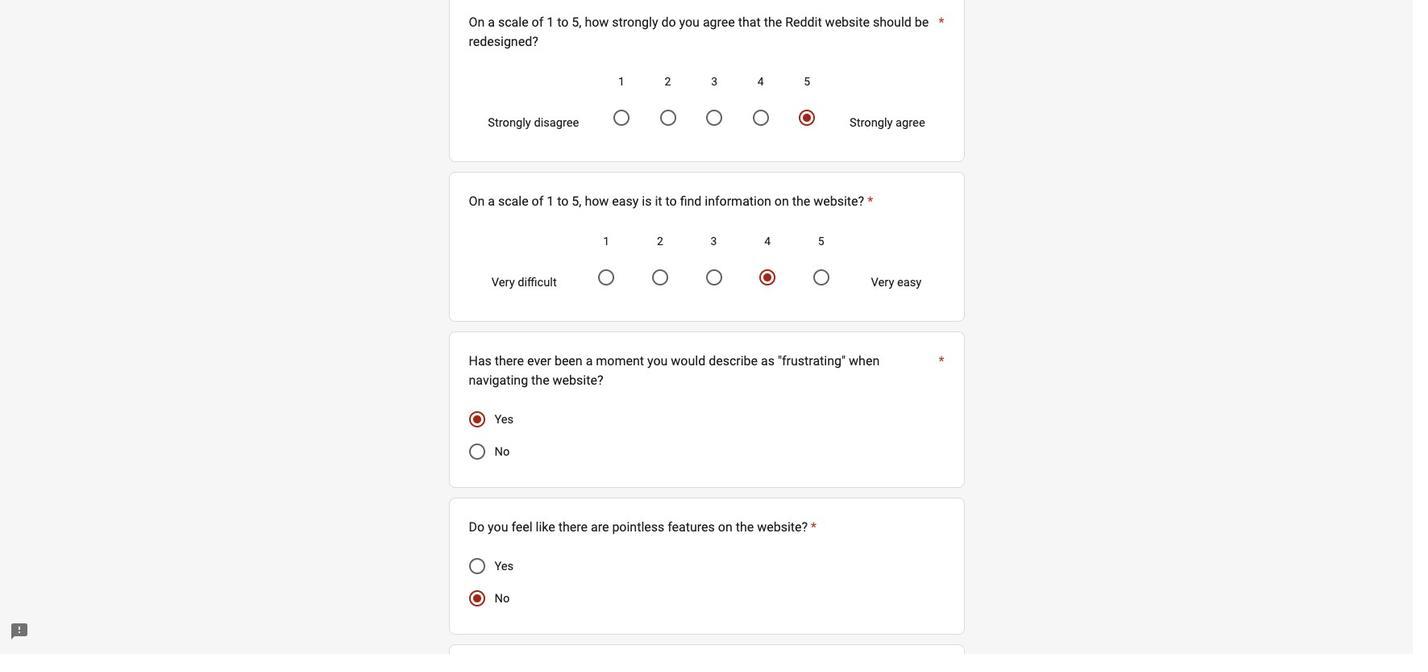 Task type: locate. For each thing, give the bounding box(es) containing it.
1 radio
[[591, 262, 623, 294]]

2 on from the top
[[469, 194, 485, 209]]

1 vertical spatial of
[[532, 194, 544, 209]]

1 vertical spatial 3 image
[[706, 270, 722, 286]]

3 radio
[[699, 102, 731, 134], [698, 262, 730, 294]]

how
[[585, 15, 609, 30], [585, 194, 609, 209]]

1 heading from the top
[[469, 13, 945, 52]]

1 image left 2 icon
[[599, 270, 615, 286]]

5 image right 4 icon
[[804, 114, 812, 122]]

2 image
[[660, 110, 676, 126]]

is
[[642, 194, 652, 209]]

1 vertical spatial website?
[[553, 373, 604, 388]]

2 yes from the top
[[495, 559, 514, 574]]

0 vertical spatial 5 image
[[804, 114, 812, 122]]

"frustrating"
[[778, 354, 846, 369]]

of inside on a scale of 1 to 5, how strongly do you agree that the reddit website should be redesigned?
[[532, 15, 544, 30]]

how for easy
[[585, 194, 609, 209]]

2 radio for on a scale of 1 to 5, how strongly do you agree that the reddit website should be redesigned?
[[652, 102, 684, 134]]

no image inside no radio
[[473, 595, 481, 603]]

1 horizontal spatial strongly
[[850, 116, 893, 130]]

5 image
[[804, 114, 812, 122], [814, 270, 830, 286]]

no image
[[469, 444, 485, 460], [473, 595, 481, 603]]

2 vertical spatial you
[[488, 520, 508, 535]]

pointless
[[612, 520, 665, 535]]

3 image
[[707, 110, 723, 126], [706, 270, 722, 286]]

of
[[532, 15, 544, 30], [532, 194, 544, 209]]

1 image for on a scale of 1 to 5, how strongly do you agree that the reddit website should be redesigned?
[[614, 110, 630, 126]]

information
[[705, 194, 772, 209]]

on inside on a scale of 1 to 5, how strongly do you agree that the reddit website should be redesigned?
[[469, 15, 485, 30]]

2 how from the top
[[585, 194, 609, 209]]

1 vertical spatial 5
[[818, 235, 825, 248]]

easy
[[612, 194, 639, 209], [898, 275, 922, 290]]

no right no option
[[495, 445, 510, 459]]

0 vertical spatial 1 image
[[614, 110, 630, 126]]

strongly disagree
[[488, 116, 579, 130]]

0 horizontal spatial there
[[495, 354, 524, 369]]

0 vertical spatial website?
[[814, 194, 865, 209]]

1 vertical spatial a
[[488, 194, 495, 209]]

heading containing do you feel like there are pointless features on the website?
[[469, 518, 817, 537]]

3 image right 2 image
[[707, 110, 723, 126]]

2 image
[[652, 270, 669, 286]]

3 radio left 4 image
[[698, 262, 730, 294]]

0 vertical spatial easy
[[612, 194, 639, 209]]

1 vertical spatial easy
[[898, 275, 922, 290]]

1 vertical spatial 5,
[[572, 194, 582, 209]]

4 radio left 5 radio at right top
[[752, 262, 784, 294]]

the down ever
[[532, 373, 550, 388]]

has there ever been a moment you would describe as "frustrating" when navigating the website?
[[469, 354, 880, 388]]

required question element for on a scale of 1 to 5, how easy is it to find information on the website?
[[865, 192, 874, 212]]

4 radio
[[745, 102, 777, 134], [752, 262, 784, 294]]

1 horizontal spatial very
[[871, 275, 895, 290]]

very left the difficult
[[492, 275, 515, 290]]

2 radio right 1 option
[[644, 262, 677, 294]]

5, inside on a scale of 1 to 5, how strongly do you agree that the reddit website should be redesigned?
[[572, 15, 582, 30]]

0 horizontal spatial on
[[718, 520, 733, 535]]

on right information
[[775, 194, 789, 209]]

0 vertical spatial no
[[495, 445, 510, 459]]

been
[[555, 354, 583, 369]]

1
[[547, 15, 554, 30], [618, 75, 625, 88], [547, 194, 554, 209], [603, 235, 610, 248]]

1 image left 2 image
[[614, 110, 630, 126]]

on a scale of 1 to 5, how strongly do you agree that the reddit website should be redesigned?
[[469, 15, 929, 49]]

5,
[[572, 15, 582, 30], [572, 194, 582, 209]]

No radio
[[469, 591, 485, 607]]

4 radio left 5 option
[[745, 102, 777, 134]]

0 horizontal spatial 4
[[758, 75, 764, 88]]

the right that
[[764, 15, 782, 30]]

very right 5 radio at right top
[[871, 275, 895, 290]]

0 vertical spatial you
[[679, 15, 700, 30]]

0 vertical spatial 2 radio
[[652, 102, 684, 134]]

features
[[668, 520, 715, 535]]

to down the disagree
[[557, 194, 569, 209]]

0 vertical spatial yes
[[495, 412, 514, 427]]

0 vertical spatial how
[[585, 15, 609, 30]]

no image for has there ever been a moment you would describe as "frustrating" when navigating the website?
[[469, 444, 485, 460]]

2 of from the top
[[532, 194, 544, 209]]

0 horizontal spatial 5
[[804, 75, 811, 88]]

5 image inside radio
[[814, 270, 830, 286]]

strongly left the disagree
[[488, 116, 531, 130]]

0 vertical spatial 3 image
[[707, 110, 723, 126]]

4 for on a scale of 1 to 5, how strongly do you agree that the reddit website should be redesigned?
[[758, 75, 764, 88]]

1 vertical spatial there
[[559, 520, 588, 535]]

1 vertical spatial 5 image
[[814, 270, 830, 286]]

heading
[[469, 13, 945, 52], [469, 192, 874, 212], [469, 352, 945, 391], [469, 518, 817, 537]]

very difficult
[[492, 275, 557, 290]]

of down strongly disagree on the left of the page
[[532, 194, 544, 209]]

ever
[[527, 354, 552, 369]]

no for do you feel like there are pointless features on the website?
[[495, 591, 510, 606]]

2 scale from the top
[[498, 194, 529, 209]]

1 vertical spatial 2 radio
[[644, 262, 677, 294]]

0 horizontal spatial very
[[492, 275, 515, 290]]

Yes radio
[[469, 412, 485, 428]]

0 horizontal spatial strongly
[[488, 116, 531, 130]]

difficult
[[518, 275, 557, 290]]

0 horizontal spatial agree
[[703, 15, 735, 30]]

to inside on a scale of 1 to 5, how strongly do you agree that the reddit website should be redesigned?
[[557, 15, 569, 30]]

a inside has there ever been a moment you would describe as "frustrating" when navigating the website?
[[586, 354, 593, 369]]

2 horizontal spatial you
[[679, 15, 700, 30]]

a for on a scale of 1 to 5, how easy is it to find information on the website? *
[[488, 194, 495, 209]]

scale for on a scale of 1 to 5, how easy is it to find information on the website? *
[[498, 194, 529, 209]]

0 vertical spatial there
[[495, 354, 524, 369]]

2 vertical spatial a
[[586, 354, 593, 369]]

No radio
[[469, 444, 485, 460]]

strongly right 5 option
[[850, 116, 893, 130]]

2
[[665, 75, 671, 88], [657, 235, 664, 248]]

1 vertical spatial 4
[[765, 235, 771, 248]]

how left the is
[[585, 194, 609, 209]]

1 vertical spatial no image
[[473, 595, 481, 603]]

1 radio
[[606, 102, 638, 134]]

on
[[775, 194, 789, 209], [718, 520, 733, 535]]

2 radio right 1 radio
[[652, 102, 684, 134]]

1 vertical spatial 4 radio
[[752, 262, 784, 294]]

a
[[488, 15, 495, 30], [488, 194, 495, 209], [586, 354, 593, 369]]

3 heading from the top
[[469, 352, 945, 391]]

0 vertical spatial agree
[[703, 15, 735, 30]]

5 up 5 option
[[804, 75, 811, 88]]

2 no from the top
[[495, 591, 510, 606]]

1 vertical spatial 2
[[657, 235, 664, 248]]

1 how from the top
[[585, 15, 609, 30]]

on for on a scale of 1 to 5, how strongly do you agree that the reddit website should be redesigned?
[[469, 15, 485, 30]]

3 down on a scale of 1 to 5, how strongly do you agree that the reddit website should be redesigned?
[[711, 75, 718, 88]]

you
[[679, 15, 700, 30], [648, 354, 668, 369], [488, 520, 508, 535]]

you left would
[[648, 354, 668, 369]]

4 heading from the top
[[469, 518, 817, 537]]

agree
[[703, 15, 735, 30], [896, 116, 926, 130]]

2 very from the left
[[871, 275, 895, 290]]

5
[[804, 75, 811, 88], [818, 235, 825, 248]]

0 vertical spatial 3 radio
[[699, 102, 731, 134]]

5, left the is
[[572, 194, 582, 209]]

scale inside on a scale of 1 to 5, how strongly do you agree that the reddit website should be redesigned?
[[498, 15, 529, 30]]

3 down information
[[711, 235, 717, 248]]

no image down yes icon
[[473, 595, 481, 603]]

0 vertical spatial on
[[469, 15, 485, 30]]

scale
[[498, 15, 529, 30], [498, 194, 529, 209]]

there inside has there ever been a moment you would describe as "frustrating" when navigating the website?
[[495, 354, 524, 369]]

to left strongly
[[557, 15, 569, 30]]

5 up 5 radio at right top
[[818, 235, 825, 248]]

1 horizontal spatial 5 image
[[814, 270, 830, 286]]

no
[[495, 445, 510, 459], [495, 591, 510, 606]]

2 up 2 icon
[[657, 235, 664, 248]]

4 up 4 image
[[765, 235, 771, 248]]

0 vertical spatial 5
[[804, 75, 811, 88]]

3 image left 4 image
[[706, 270, 722, 286]]

1 horizontal spatial 4
[[765, 235, 771, 248]]

yes right yes icon
[[495, 559, 514, 574]]

1 vertical spatial scale
[[498, 194, 529, 209]]

0 vertical spatial no image
[[469, 444, 485, 460]]

1 horizontal spatial website?
[[757, 520, 808, 535]]

4 up 4 icon
[[758, 75, 764, 88]]

1 on from the top
[[469, 15, 485, 30]]

very
[[492, 275, 515, 290], [871, 275, 895, 290]]

1 vertical spatial yes
[[495, 559, 514, 574]]

3 for on a scale of 1 to 5, how strongly do you agree that the reddit website should be redesigned?
[[711, 75, 718, 88]]

do
[[469, 520, 485, 535]]

how inside on a scale of 1 to 5, how strongly do you agree that the reddit website should be redesigned?
[[585, 15, 609, 30]]

1 of from the top
[[532, 15, 544, 30]]

0 horizontal spatial 2
[[657, 235, 664, 248]]

required question element for do you feel like there are pointless features on the website?
[[808, 518, 817, 537]]

1 horizontal spatial on
[[775, 194, 789, 209]]

1 vertical spatial 1 image
[[599, 270, 615, 286]]

how left strongly
[[585, 15, 609, 30]]

should
[[873, 15, 912, 30]]

the right information
[[793, 194, 811, 209]]

on right features
[[718, 520, 733, 535]]

no image for do you feel like there are pointless features on the website?
[[473, 595, 481, 603]]

0 vertical spatial 2
[[665, 75, 671, 88]]

heading containing on a scale of 1 to 5, how strongly do you agree that the reddit website should be redesigned?
[[469, 13, 945, 52]]

0 horizontal spatial you
[[488, 520, 508, 535]]

1 image
[[614, 110, 630, 126], [599, 270, 615, 286]]

there up "navigating"
[[495, 354, 524, 369]]

1 horizontal spatial 5
[[818, 235, 825, 248]]

would
[[671, 354, 706, 369]]

a inside on a scale of 1 to 5, how strongly do you agree that the reddit website should be redesigned?
[[488, 15, 495, 30]]

2 for on a scale of 1 to 5, how easy is it to find information on the website?
[[657, 235, 664, 248]]

1 image for on a scale of 1 to 5, how easy is it to find information on the website?
[[599, 270, 615, 286]]

1 vertical spatial no
[[495, 591, 510, 606]]

no image down yes radio
[[469, 444, 485, 460]]

2 heading from the top
[[469, 192, 874, 212]]

2 radio
[[652, 102, 684, 134], [644, 262, 677, 294]]

required question element
[[936, 13, 945, 52], [865, 192, 874, 212], [936, 352, 945, 391], [808, 518, 817, 537]]

0 horizontal spatial easy
[[612, 194, 639, 209]]

1 vertical spatial 3
[[711, 235, 717, 248]]

4
[[758, 75, 764, 88], [765, 235, 771, 248]]

there left are
[[559, 520, 588, 535]]

no for has there ever been a moment you would describe as "frustrating" when navigating the website?
[[495, 445, 510, 459]]

1 yes from the top
[[495, 412, 514, 427]]

there
[[495, 354, 524, 369], [559, 520, 588, 535]]

you right do in the left bottom of the page
[[488, 520, 508, 535]]

1 vertical spatial on
[[469, 194, 485, 209]]

agree inside on a scale of 1 to 5, how strongly do you agree that the reddit website should be redesigned?
[[703, 15, 735, 30]]

of up redesigned?
[[532, 15, 544, 30]]

0 horizontal spatial 5 image
[[804, 114, 812, 122]]

1 image inside radio
[[614, 110, 630, 126]]

0 vertical spatial 4
[[758, 75, 764, 88]]

0 vertical spatial on
[[775, 194, 789, 209]]

1 vertical spatial 3 radio
[[698, 262, 730, 294]]

yes right yes radio
[[495, 412, 514, 427]]

has
[[469, 354, 492, 369]]

on
[[469, 15, 485, 30], [469, 194, 485, 209]]

0 vertical spatial 5,
[[572, 15, 582, 30]]

1 horizontal spatial 2
[[665, 75, 671, 88]]

1 very from the left
[[492, 275, 515, 290]]

3
[[711, 75, 718, 88], [711, 235, 717, 248]]

yes
[[495, 412, 514, 427], [495, 559, 514, 574]]

yes image
[[473, 416, 481, 424]]

you inside has there ever been a moment you would describe as "frustrating" when navigating the website?
[[648, 354, 668, 369]]

very for very easy
[[871, 275, 895, 290]]

1 scale from the top
[[498, 15, 529, 30]]

5, left strongly
[[572, 15, 582, 30]]

1 5, from the top
[[572, 15, 582, 30]]

1 vertical spatial how
[[585, 194, 609, 209]]

5 image inside option
[[804, 114, 812, 122]]

strongly
[[488, 116, 531, 130], [850, 116, 893, 130]]

4 image
[[753, 110, 769, 126]]

are
[[591, 520, 609, 535]]

the
[[764, 15, 782, 30], [793, 194, 811, 209], [532, 373, 550, 388], [736, 520, 754, 535]]

*
[[939, 15, 945, 30], [868, 194, 874, 209], [939, 354, 945, 369], [811, 520, 817, 535]]

0 vertical spatial scale
[[498, 15, 529, 30]]

1 image inside option
[[599, 270, 615, 286]]

3 radio right 2 image
[[699, 102, 731, 134]]

0 vertical spatial 4 radio
[[745, 102, 777, 134]]

moment
[[596, 354, 644, 369]]

you right do
[[679, 15, 700, 30]]

1 vertical spatial agree
[[896, 116, 926, 130]]

2 up 2 image
[[665, 75, 671, 88]]

5 image right 4 image
[[814, 270, 830, 286]]

0 horizontal spatial website?
[[553, 373, 604, 388]]

2 5, from the top
[[572, 194, 582, 209]]

1 strongly from the left
[[488, 116, 531, 130]]

website?
[[814, 194, 865, 209], [553, 373, 604, 388], [757, 520, 808, 535]]

0 vertical spatial a
[[488, 15, 495, 30]]

0 vertical spatial 3
[[711, 75, 718, 88]]

0 vertical spatial of
[[532, 15, 544, 30]]

1 vertical spatial you
[[648, 354, 668, 369]]

yes for do you feel like there are pointless features on the website?
[[495, 559, 514, 574]]

no right no radio
[[495, 591, 510, 606]]

to
[[557, 15, 569, 30], [557, 194, 569, 209], [666, 194, 677, 209]]

2 strongly from the left
[[850, 116, 893, 130]]

when
[[849, 354, 880, 369]]

1 horizontal spatial you
[[648, 354, 668, 369]]

1 no from the top
[[495, 445, 510, 459]]



Task type: vqa. For each thing, say whether or not it's contained in the screenshot.
FEEL
yes



Task type: describe. For each thing, give the bounding box(es) containing it.
it
[[655, 194, 663, 209]]

strongly agree
[[850, 116, 926, 130]]

feel
[[512, 520, 533, 535]]

as
[[761, 354, 775, 369]]

scale for on a scale of 1 to 5, how strongly do you agree that the reddit website should be redesigned?
[[498, 15, 529, 30]]

heading containing has there ever been a moment you would describe as "frustrating" when navigating the website?
[[469, 352, 945, 391]]

the right features
[[736, 520, 754, 535]]

required question element for on a scale of 1 to 5, how strongly do you agree that the reddit website should be redesigned?
[[936, 13, 945, 52]]

1 horizontal spatial there
[[559, 520, 588, 535]]

5 for on a scale of 1 to 5, how strongly do you agree that the reddit website should be redesigned?
[[804, 75, 811, 88]]

4 radio for on a scale of 1 to 5, how easy is it to find information on the website?
[[752, 262, 784, 294]]

do
[[662, 15, 676, 30]]

like
[[536, 520, 555, 535]]

do you feel like there are pointless features on the website? *
[[469, 520, 817, 535]]

5 radio
[[806, 262, 838, 294]]

3 radio for on a scale of 1 to 5, how easy is it to find information on the website?
[[698, 262, 730, 294]]

3 for on a scale of 1 to 5, how easy is it to find information on the website?
[[711, 235, 717, 248]]

describe
[[709, 354, 758, 369]]

5 image for on a scale of 1 to 5, how easy is it to find information on the website?
[[814, 270, 830, 286]]

2 radio for on a scale of 1 to 5, how easy is it to find information on the website?
[[644, 262, 677, 294]]

very easy
[[871, 275, 922, 290]]

3 image for on a scale of 1 to 5, how easy is it to find information on the website?
[[706, 270, 722, 286]]

5 image for on a scale of 1 to 5, how strongly do you agree that the reddit website should be redesigned?
[[804, 114, 812, 122]]

required question element for has there ever been a moment you would describe as "frustrating" when navigating the website?
[[936, 352, 945, 391]]

2 for on a scale of 1 to 5, how strongly do you agree that the reddit website should be redesigned?
[[665, 75, 671, 88]]

on a scale of 1 to 5, how easy is it to find information on the website? *
[[469, 194, 874, 209]]

to right it
[[666, 194, 677, 209]]

heading containing on a scale of 1 to 5, how easy is it to find information on the website?
[[469, 192, 874, 212]]

strongly for strongly disagree
[[488, 116, 531, 130]]

strongly for strongly agree
[[850, 116, 893, 130]]

4 for on a scale of 1 to 5, how easy is it to find information on the website?
[[765, 235, 771, 248]]

1 horizontal spatial agree
[[896, 116, 926, 130]]

1 horizontal spatial easy
[[898, 275, 922, 290]]

redesigned?
[[469, 34, 538, 49]]

1 inside on a scale of 1 to 5, how strongly do you agree that the reddit website should be redesigned?
[[547, 15, 554, 30]]

to for strongly
[[557, 15, 569, 30]]

3 radio for on a scale of 1 to 5, how strongly do you agree that the reddit website should be redesigned?
[[699, 102, 731, 134]]

3 image for on a scale of 1 to 5, how strongly do you agree that the reddit website should be redesigned?
[[707, 110, 723, 126]]

that
[[739, 15, 761, 30]]

of for on a scale of 1 to 5, how strongly do you agree that the reddit website should be redesigned?
[[532, 15, 544, 30]]

a for on a scale of 1 to 5, how strongly do you agree that the reddit website should be redesigned?
[[488, 15, 495, 30]]

yes image
[[469, 558, 485, 574]]

you inside on a scale of 1 to 5, how strongly do you agree that the reddit website should be redesigned?
[[679, 15, 700, 30]]

Yes radio
[[469, 558, 485, 574]]

2 vertical spatial website?
[[757, 520, 808, 535]]

find
[[680, 194, 702, 209]]

the inside has there ever been a moment you would describe as "frustrating" when navigating the website?
[[532, 373, 550, 388]]

be
[[915, 15, 929, 30]]

easy inside 'heading'
[[612, 194, 639, 209]]

1 vertical spatial on
[[718, 520, 733, 535]]

very for very difficult
[[492, 275, 515, 290]]

to for easy
[[557, 194, 569, 209]]

on for on a scale of 1 to 5, how easy is it to find information on the website? *
[[469, 194, 485, 209]]

navigating
[[469, 373, 528, 388]]

of for on a scale of 1 to 5, how easy is it to find information on the website? *
[[532, 194, 544, 209]]

5, for strongly
[[572, 15, 582, 30]]

5 radio
[[791, 102, 824, 134]]

5, for easy
[[572, 194, 582, 209]]

the inside on a scale of 1 to 5, how strongly do you agree that the reddit website should be redesigned?
[[764, 15, 782, 30]]

2 horizontal spatial website?
[[814, 194, 865, 209]]

reddit
[[786, 15, 822, 30]]

yes for has there ever been a moment you would describe as "frustrating" when navigating the website?
[[495, 412, 514, 427]]

how for strongly
[[585, 15, 609, 30]]

website? inside has there ever been a moment you would describe as "frustrating" when navigating the website?
[[553, 373, 604, 388]]

4 radio for on a scale of 1 to 5, how strongly do you agree that the reddit website should be redesigned?
[[745, 102, 777, 134]]

website
[[825, 15, 870, 30]]

strongly
[[612, 15, 658, 30]]

5 for on a scale of 1 to 5, how easy is it to find information on the website?
[[818, 235, 825, 248]]

disagree
[[534, 116, 579, 130]]

4 image
[[764, 274, 772, 282]]



